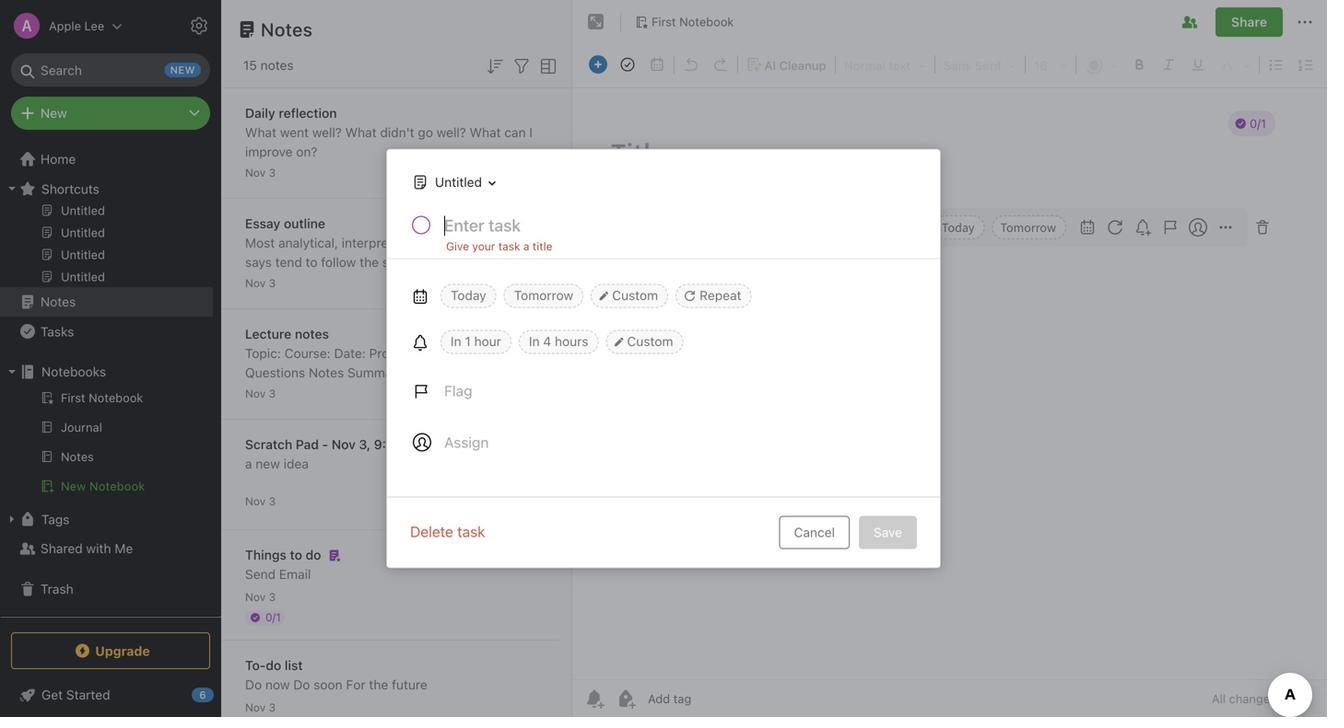 Task type: vqa. For each thing, say whether or not it's contained in the screenshot.


Task type: locate. For each thing, give the bounding box(es) containing it.
nov 3 down send
[[245, 591, 276, 604]]

0 vertical spatial to
[[306, 255, 318, 270]]

new notebook group
[[0, 387, 213, 505]]

new button
[[11, 97, 210, 130]]

to down analytical,
[[306, 255, 318, 270]]

4 3 from the top
[[269, 495, 276, 508]]

1 horizontal spatial notes
[[295, 327, 329, 342]]

in for in 1 hour
[[451, 334, 461, 349]]

soon
[[314, 678, 343, 693]]

do up email
[[306, 548, 321, 563]]

1 horizontal spatial to
[[306, 255, 318, 270]]

nov 3 for says
[[245, 277, 276, 290]]

0 vertical spatial the
[[360, 255, 379, 270]]

0 horizontal spatial notes
[[260, 58, 294, 73]]

tree
[[0, 18, 221, 617]]

well? right go at the left
[[437, 125, 466, 140]]

3
[[269, 166, 276, 179], [269, 277, 276, 290], [269, 388, 276, 400], [269, 495, 276, 508], [269, 591, 276, 604], [269, 702, 276, 715]]

0 horizontal spatial well?
[[312, 125, 342, 140]]

2 nov 3 from the top
[[245, 277, 276, 290]]

outline
[[284, 216, 325, 231]]

essay
[[245, 216, 280, 231]]

0 horizontal spatial do
[[266, 658, 281, 674]]

lecture
[[245, 327, 291, 342]]

2 well? from the left
[[437, 125, 466, 140]]

scratch pad - nov 3, 9:30 am
[[245, 437, 426, 453]]

0 horizontal spatial do
[[245, 678, 262, 693]]

on?
[[296, 144, 318, 159]]

tags button
[[0, 505, 213, 535]]

the inside most analytical, interpretive, or persuasive es says tend to follow the same basic pattern. this structure should help you formulate effective outlines for most ...
[[360, 255, 379, 270]]

1 nov 3 from the top
[[245, 166, 276, 179]]

in left the 4
[[529, 334, 540, 349]]

0 horizontal spatial in
[[451, 334, 461, 349]]

custom right hours
[[627, 334, 673, 349]]

nov 3 down questions
[[245, 388, 276, 400]]

3 down improve
[[269, 166, 276, 179]]

3 down questions
[[269, 388, 276, 400]]

future
[[392, 678, 427, 693]]

new inside button
[[61, 480, 86, 494]]

1 well? from the left
[[312, 125, 342, 140]]

new up home on the top of page
[[41, 106, 67, 121]]

2 3 from the top
[[269, 277, 276, 290]]

nov 3 for well?
[[245, 166, 276, 179]]

or
[[417, 235, 429, 251]]

share button
[[1216, 7, 1283, 37]]

nov down questions
[[245, 388, 266, 400]]

professor/speaker:
[[369, 346, 482, 361]]

new inside popup button
[[41, 106, 67, 121]]

new
[[41, 106, 67, 121], [61, 480, 86, 494]]

nov 3 down new
[[245, 495, 276, 508]]

do
[[245, 678, 262, 693], [293, 678, 310, 693]]

notes down the course:
[[309, 365, 344, 381]]

new up tags
[[61, 480, 86, 494]]

3 3 from the top
[[269, 388, 276, 400]]

2 untitled button from the left
[[407, 169, 502, 196]]

flag
[[444, 382, 472, 400]]

scratch
[[245, 437, 292, 453]]

in
[[451, 334, 461, 349], [529, 334, 540, 349]]

analytical,
[[278, 235, 338, 251]]

can
[[504, 125, 526, 140]]

1 horizontal spatial well?
[[437, 125, 466, 140]]

task
[[498, 240, 520, 253], [457, 523, 485, 541]]

1 3 from the top
[[269, 166, 276, 179]]

notebook inside group
[[89, 480, 145, 494]]

well? down reflection
[[312, 125, 342, 140]]

9:30
[[374, 437, 402, 453]]

changes
[[1229, 693, 1276, 706]]

1 vertical spatial a
[[245, 457, 252, 472]]

the right the for
[[369, 678, 388, 693]]

formulate
[[400, 274, 457, 289]]

a left new
[[245, 457, 252, 472]]

1 horizontal spatial in
[[529, 334, 540, 349]]

what down daily
[[245, 125, 276, 140]]

same
[[382, 255, 414, 270]]

1 horizontal spatial what
[[345, 125, 377, 140]]

follow
[[321, 255, 356, 270]]

notebook right first
[[679, 15, 734, 29]]

5 3 from the top
[[269, 591, 276, 604]]

notebook for new notebook
[[89, 480, 145, 494]]

a new idea
[[245, 457, 309, 472]]

0 vertical spatial custom
[[612, 288, 658, 303]]

3 down new
[[269, 495, 276, 508]]

2 what from the left
[[345, 125, 377, 140]]

what left the can
[[470, 125, 501, 140]]

0 vertical spatial notebook
[[679, 15, 734, 29]]

nov down now
[[245, 702, 266, 715]]

the down interpretive, at left
[[360, 255, 379, 270]]

0 horizontal spatial task
[[457, 523, 485, 541]]

nov down send
[[245, 591, 266, 604]]

recent notes group
[[0, 48, 213, 295]]

1 do from the left
[[245, 678, 262, 693]]

notebook inside note window element
[[679, 15, 734, 29]]

...
[[349, 294, 360, 309]]

0 vertical spatial notes
[[260, 58, 294, 73]]

4 nov 3 from the top
[[245, 495, 276, 508]]

notes inside topic: course: date: professor/speaker: questions notes summary
[[309, 365, 344, 381]]

improve
[[245, 144, 293, 159]]

nov
[[245, 166, 266, 179], [245, 277, 266, 290], [245, 388, 266, 400], [332, 437, 356, 453], [245, 495, 266, 508], [245, 591, 266, 604], [245, 702, 266, 715]]

3 for a new idea
[[269, 495, 276, 508]]

expand tags image
[[5, 512, 19, 527]]

notes right 15 at top left
[[260, 58, 294, 73]]

home link
[[0, 145, 221, 174]]

custom for tomorrow
[[612, 288, 658, 303]]

1 vertical spatial custom
[[627, 334, 673, 349]]

highlight image
[[1213, 52, 1257, 77]]

1 vertical spatial the
[[369, 678, 388, 693]]

do up now
[[266, 658, 281, 674]]

reflection
[[279, 106, 337, 121]]

give
[[446, 240, 469, 253]]

in inside in 4 hours button
[[529, 334, 540, 349]]

3 nov 3 from the top
[[245, 388, 276, 400]]

delete
[[410, 523, 453, 541]]

1 vertical spatial to
[[290, 548, 302, 563]]

delete task link
[[410, 521, 485, 543]]

what left didn't
[[345, 125, 377, 140]]

notebook
[[679, 15, 734, 29], [89, 480, 145, 494]]

well?
[[312, 125, 342, 140], [437, 125, 466, 140]]

Enter task text field
[[442, 214, 918, 246]]

flag button
[[402, 369, 483, 413]]

should
[[303, 274, 343, 289]]

to
[[306, 255, 318, 270], [290, 548, 302, 563]]

custom left repeat button
[[612, 288, 658, 303]]

notes up shortcuts
[[63, 161, 96, 175]]

2 in from the left
[[529, 334, 540, 349]]

custom button right hours
[[606, 330, 683, 354]]

date:
[[334, 346, 366, 361]]

what
[[245, 125, 276, 140], [345, 125, 377, 140], [470, 125, 501, 140]]

3 for most analytical, interpretive, or persuasive es says tend to follow the same basic pattern. this structure should help you formulate effective outlines for most ...
[[269, 277, 276, 290]]

expand note image
[[585, 11, 607, 33]]

3 down now
[[269, 702, 276, 715]]

do down to-
[[245, 678, 262, 693]]

shortcuts
[[41, 181, 99, 197]]

to inside most analytical, interpretive, or persuasive es says tend to follow the same basic pattern. this structure should help you formulate effective outlines for most ...
[[306, 255, 318, 270]]

0 vertical spatial custom button
[[591, 284, 668, 308]]

settings image
[[188, 15, 210, 37]]

3 what from the left
[[470, 125, 501, 140]]

tasks
[[41, 324, 74, 339]]

nov 3 down improve
[[245, 166, 276, 179]]

outlines
[[245, 294, 292, 309]]

1 horizontal spatial a
[[523, 240, 529, 253]]

untitled
[[435, 174, 482, 190]]

2 horizontal spatial what
[[470, 125, 501, 140]]

custom button
[[591, 284, 668, 308], [606, 330, 683, 354]]

a
[[523, 240, 529, 253], [245, 457, 252, 472]]

trash link
[[0, 575, 213, 605]]

None search field
[[24, 53, 197, 87]]

for
[[346, 678, 366, 693]]

new notebook button
[[0, 476, 213, 498]]

email
[[279, 567, 311, 582]]

0 vertical spatial new
[[41, 106, 67, 121]]

1 vertical spatial notebook
[[89, 480, 145, 494]]

most
[[315, 294, 345, 309]]

1 vertical spatial notes
[[295, 327, 329, 342]]

0 horizontal spatial a
[[245, 457, 252, 472]]

notes
[[260, 58, 294, 73], [295, 327, 329, 342]]

topic: course: date: professor/speaker: questions notes summary
[[245, 346, 482, 381]]

0 horizontal spatial notebook
[[89, 480, 145, 494]]

repeat
[[700, 288, 741, 303]]

pad
[[296, 437, 319, 453]]

in left 1
[[451, 334, 461, 349]]

1 horizontal spatial notebook
[[679, 15, 734, 29]]

font size image
[[1028, 52, 1074, 77]]

6 3 from the top
[[269, 702, 276, 715]]

trash
[[41, 582, 73, 597]]

custom button for in 4 hours
[[606, 330, 683, 354]]

first notebook
[[652, 15, 734, 29]]

save
[[874, 525, 902, 541]]

notebook for first notebook
[[679, 15, 734, 29]]

font family image
[[937, 52, 1023, 77]]

do down list
[[293, 678, 310, 693]]

0 horizontal spatial what
[[245, 125, 276, 140]]

notes up the course:
[[295, 327, 329, 342]]

now
[[265, 678, 290, 693]]

1 vertical spatial do
[[266, 658, 281, 674]]

1 vertical spatial new
[[61, 480, 86, 494]]

font color image
[[1078, 52, 1124, 77]]

tasks button
[[0, 317, 213, 347]]

15 notes
[[243, 58, 294, 73]]

custom
[[612, 288, 658, 303], [627, 334, 673, 349]]

0 vertical spatial do
[[306, 548, 321, 563]]

a inside note list element
[[245, 457, 252, 472]]

3 up 0/1
[[269, 591, 276, 604]]

3 up the outlines
[[269, 277, 276, 290]]

lecture notes
[[245, 327, 329, 342]]

in inside in 1 hour button
[[451, 334, 461, 349]]

course:
[[284, 346, 331, 361]]

a left the title
[[523, 240, 529, 253]]

structure
[[245, 274, 299, 289]]

heading level image
[[838, 52, 933, 77]]

to up email
[[290, 548, 302, 563]]

tomorrow
[[514, 288, 573, 303]]

0 vertical spatial task
[[498, 240, 520, 253]]

new for new notebook
[[61, 480, 86, 494]]

custom button down enter task text field
[[591, 284, 668, 308]]

0 vertical spatial a
[[523, 240, 529, 253]]

nov 3 up the outlines
[[245, 277, 276, 290]]

1 in from the left
[[451, 334, 461, 349]]

notebook up tags button
[[89, 480, 145, 494]]

didn't
[[380, 125, 414, 140]]

1 horizontal spatial do
[[293, 678, 310, 693]]

first
[[652, 15, 676, 29]]

task right delete
[[457, 523, 485, 541]]

task up this
[[498, 240, 520, 253]]

5 nov 3 from the top
[[245, 591, 276, 604]]

1 vertical spatial custom button
[[606, 330, 683, 354]]



Task type: describe. For each thing, give the bounding box(es) containing it.
you
[[375, 274, 397, 289]]

Note Editor text field
[[572, 88, 1327, 680]]

questions
[[245, 365, 305, 381]]

notes link
[[0, 288, 213, 317]]

for
[[295, 294, 312, 309]]

in for in 4 hours
[[529, 334, 540, 349]]

new notebook
[[61, 480, 145, 494]]

pattern.
[[453, 255, 500, 270]]

nov 3 for summary
[[245, 388, 276, 400]]

tree containing home
[[0, 18, 221, 617]]

with
[[86, 541, 111, 557]]

notes for 15 notes
[[260, 58, 294, 73]]

shared with me link
[[0, 535, 213, 564]]

share
[[1231, 14, 1267, 29]]

assign
[[444, 434, 489, 452]]

persuasive
[[433, 235, 497, 251]]

3 inside "to-do list do now do soon for the future nov 3"
[[269, 702, 276, 715]]

add a reminder image
[[583, 688, 605, 711]]

insert image
[[584, 52, 612, 77]]

cancel button
[[779, 517, 850, 550]]

delete task
[[410, 523, 485, 541]]

today button
[[441, 284, 496, 308]]

title
[[533, 240, 552, 253]]

all
[[1212, 693, 1226, 706]]

daily
[[245, 106, 275, 121]]

1 horizontal spatial task
[[498, 240, 520, 253]]

summary
[[347, 365, 404, 381]]

send email
[[245, 567, 311, 582]]

1
[[465, 334, 471, 349]]

things to do
[[245, 548, 321, 563]]

me
[[115, 541, 133, 557]]

shortcuts button
[[0, 174, 213, 204]]

note list element
[[221, 0, 572, 718]]

saved
[[1280, 693, 1312, 706]]

in 4 hours button
[[519, 330, 599, 354]]

Search text field
[[24, 53, 197, 87]]

notes up 15 notes
[[261, 18, 313, 40]]

3,
[[359, 437, 371, 453]]

interpretive,
[[342, 235, 413, 251]]

Go to note or move task field
[[403, 169, 502, 196]]

what went well? what didn't go well? what can i improve on?
[[245, 125, 533, 159]]

cancel
[[794, 525, 835, 541]]

notes up the tasks
[[41, 294, 76, 310]]

0/1
[[265, 611, 281, 624]]

in 1 hour
[[451, 334, 501, 349]]

tomorrow button
[[504, 284, 584, 308]]

today
[[451, 288, 486, 303]]

recent notes
[[21, 161, 96, 175]]

3 for what went well? what didn't go well? what can i improve on?
[[269, 166, 276, 179]]

in 1 hour button
[[441, 330, 511, 354]]

nov down new
[[245, 495, 266, 508]]

send
[[245, 567, 276, 582]]

3 for topic: course: date: professor/speaker: questions notes summary
[[269, 388, 276, 400]]

the inside "to-do list do now do soon for the future nov 3"
[[369, 678, 388, 693]]

i
[[529, 125, 533, 140]]

0 horizontal spatial to
[[290, 548, 302, 563]]

in 4 hours
[[529, 334, 588, 349]]

note window element
[[572, 0, 1327, 718]]

nov inside "to-do list do now do soon for the future nov 3"
[[245, 702, 266, 715]]

new for new
[[41, 106, 67, 121]]

most analytical, interpretive, or persuasive es says tend to follow the same basic pattern. this structure should help you formulate effective outlines for most ...
[[245, 235, 528, 309]]

nov down improve
[[245, 166, 266, 179]]

save button
[[859, 517, 917, 550]]

essay outline
[[245, 216, 325, 231]]

home
[[41, 152, 76, 167]]

1 untitled button from the left
[[403, 169, 502, 196]]

to-
[[245, 658, 266, 674]]

1 what from the left
[[245, 125, 276, 140]]

15
[[243, 58, 257, 73]]

went
[[280, 125, 309, 140]]

custom button for tomorrow
[[591, 284, 668, 308]]

do inside "to-do list do now do soon for the future nov 3"
[[266, 658, 281, 674]]

add tag image
[[615, 688, 637, 711]]

hours
[[555, 334, 588, 349]]

task image
[[615, 52, 641, 77]]

tags
[[41, 512, 70, 527]]

upgrade button
[[11, 633, 210, 670]]

4
[[543, 334, 551, 349]]

2 do from the left
[[293, 678, 310, 693]]

this
[[503, 255, 528, 270]]

upgrade
[[95, 644, 150, 659]]

idea
[[284, 457, 309, 472]]

give your task a title
[[446, 240, 552, 253]]

notebooks link
[[0, 358, 213, 387]]

am
[[406, 437, 426, 453]]

things
[[245, 548, 287, 563]]

shared with me
[[41, 541, 133, 557]]

hour
[[474, 334, 501, 349]]

recent
[[21, 161, 60, 175]]

nov right - at bottom
[[332, 437, 356, 453]]

nov up the outlines
[[245, 277, 266, 290]]

effective
[[461, 274, 513, 289]]

-
[[322, 437, 328, 453]]

says
[[245, 235, 520, 270]]

notes inside group
[[63, 161, 96, 175]]

assign button
[[402, 421, 500, 465]]

new
[[256, 457, 280, 472]]

topic:
[[245, 346, 281, 361]]

1 vertical spatial task
[[457, 523, 485, 541]]

expand notebooks image
[[5, 365, 19, 380]]

go
[[418, 125, 433, 140]]

notes for lecture notes
[[295, 327, 329, 342]]

your
[[472, 240, 495, 253]]

1 horizontal spatial do
[[306, 548, 321, 563]]

custom for in 4 hours
[[627, 334, 673, 349]]



